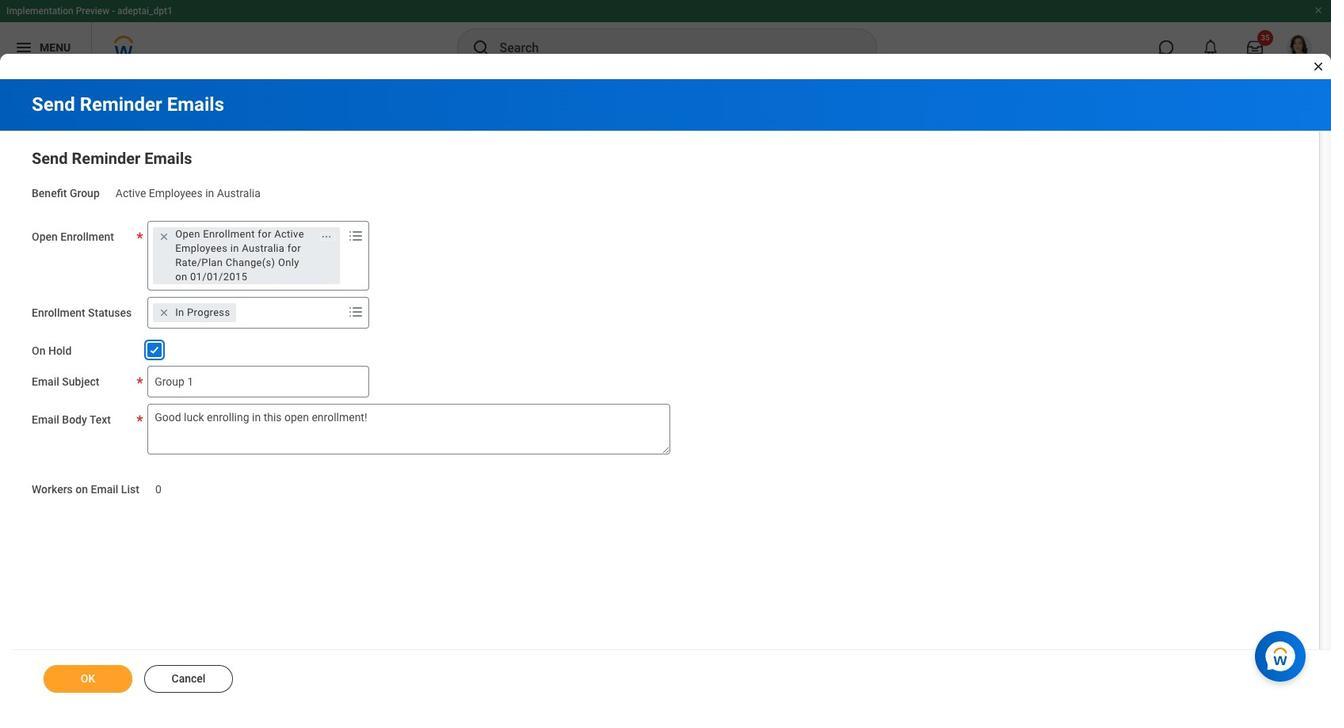 Task type: vqa. For each thing, say whether or not it's contained in the screenshot.
the top the Employees
yes



Task type: describe. For each thing, give the bounding box(es) containing it.
change(s)
[[226, 257, 275, 268]]

email for email subject
[[32, 375, 59, 388]]

-
[[112, 6, 115, 17]]

open for open enrollment
[[32, 230, 58, 243]]

australia inside open enrollment for active employees in australia for rate/plan change(s) only on 01/01/2015
[[242, 242, 285, 254]]

australia inside "element"
[[217, 187, 261, 200]]

prompts image
[[346, 303, 366, 322]]

send reminder emails for send reminder emails dialog
[[32, 94, 224, 116]]

emails for send reminder emails dialog
[[167, 94, 224, 116]]

1 vertical spatial for
[[287, 242, 301, 254]]

send for send reminder emails main content
[[32, 149, 68, 168]]

close environment banner image
[[1314, 6, 1324, 15]]

enrollment statuses
[[32, 307, 132, 319]]

in progress, press delete to clear value. option
[[153, 303, 236, 322]]

workers on email list element
[[155, 474, 162, 497]]

Email Subject text field
[[148, 366, 369, 397]]

in inside "element"
[[205, 187, 214, 200]]

hold
[[48, 345, 72, 357]]

list
[[121, 483, 139, 496]]

close send reminder emails image
[[1312, 60, 1325, 73]]

open enrollment for active employees in australia for rate/plan change(s) only on 01/01/2015 element
[[175, 227, 312, 284]]

0 horizontal spatial on
[[76, 483, 88, 496]]

workers on email list
[[32, 483, 139, 496]]

implementation preview -   adeptai_dpt1 banner
[[0, 0, 1331, 73]]

in inside open enrollment for active employees in australia for rate/plan change(s) only on 01/01/2015
[[230, 242, 239, 254]]

workers
[[32, 483, 73, 496]]

body
[[62, 413, 87, 426]]

send reminder emails main content
[[0, 79, 1331, 708]]

benefit group
[[32, 187, 100, 200]]

active employees in australia
[[116, 187, 261, 200]]

active inside "element"
[[116, 187, 146, 200]]

cancel button
[[144, 666, 233, 693]]

employees inside open enrollment for active employees in australia for rate/plan change(s) only on 01/01/2015
[[175, 242, 228, 254]]

preview
[[76, 6, 110, 17]]

open enrollment for active employees in australia for rate/plan change(s) only on 01/01/2015, press delete to clear value. option
[[153, 227, 340, 284]]

search image
[[471, 38, 490, 57]]

subject
[[62, 375, 99, 388]]

ok
[[81, 673, 95, 686]]

prompts image
[[346, 226, 366, 245]]

implementation
[[6, 6, 73, 17]]

active employees in australia element
[[116, 184, 261, 200]]

enrollment for open enrollment for active employees in australia for rate/plan change(s) only on 01/01/2015
[[203, 228, 255, 240]]

in progress element
[[175, 306, 230, 320]]

send reminder emails dialog
[[0, 0, 1331, 708]]

01/01/2015
[[190, 271, 248, 283]]

enrollment up hold
[[32, 307, 85, 319]]

open enrollment for active employees in australia for rate/plan change(s) only on 01/01/2015
[[175, 228, 304, 283]]

send for send reminder emails dialog
[[32, 94, 75, 116]]

active inside open enrollment for active employees in australia for rate/plan change(s) only on 01/01/2015
[[274, 228, 304, 240]]



Task type: locate. For each thing, give the bounding box(es) containing it.
1 horizontal spatial for
[[287, 242, 301, 254]]

on
[[32, 345, 46, 357]]

1 vertical spatial australia
[[242, 242, 285, 254]]

0 vertical spatial email
[[32, 375, 59, 388]]

profile logan mcneil element
[[1278, 30, 1322, 65]]

reminder for send reminder emails main content
[[72, 149, 141, 168]]

x small image inside in progress, press delete to clear value. option
[[156, 305, 172, 321]]

1 vertical spatial on
[[76, 483, 88, 496]]

x small image for statuses
[[156, 305, 172, 321]]

email left list
[[91, 483, 118, 496]]

email
[[32, 375, 59, 388], [32, 413, 59, 426], [91, 483, 118, 496]]

1 horizontal spatial active
[[274, 228, 304, 240]]

0 horizontal spatial open
[[32, 230, 58, 243]]

ok button
[[44, 666, 132, 693]]

Email Body Text text field
[[148, 404, 671, 455]]

send reminder emails
[[32, 94, 224, 116], [32, 149, 192, 168]]

1 send from the top
[[32, 94, 75, 116]]

enrollment up change(s)
[[203, 228, 255, 240]]

0 vertical spatial australia
[[217, 187, 261, 200]]

1 send reminder emails from the top
[[32, 94, 224, 116]]

on hold
[[32, 345, 72, 357]]

x small image left in
[[156, 305, 172, 321]]

employees
[[149, 187, 203, 200], [175, 242, 228, 254]]

australia
[[217, 187, 261, 200], [242, 242, 285, 254]]

only
[[278, 257, 299, 268]]

2 vertical spatial email
[[91, 483, 118, 496]]

2 send from the top
[[32, 149, 68, 168]]

0 vertical spatial active
[[116, 187, 146, 200]]

1 vertical spatial in
[[230, 242, 239, 254]]

on down rate/plan
[[175, 271, 187, 283]]

open
[[175, 228, 200, 240], [32, 230, 58, 243]]

email for email body text
[[32, 413, 59, 426]]

check small image
[[145, 341, 164, 360]]

1 vertical spatial emails
[[144, 149, 192, 168]]

1 vertical spatial send
[[32, 149, 68, 168]]

email subject
[[32, 375, 99, 388]]

in progress
[[175, 307, 230, 318]]

active up only
[[274, 228, 304, 240]]

cancel
[[172, 673, 206, 686]]

enrollment for open enrollment
[[60, 230, 114, 243]]

on right workers
[[76, 483, 88, 496]]

open down benefit
[[32, 230, 58, 243]]

text
[[89, 413, 111, 426]]

on
[[175, 271, 187, 283], [76, 483, 88, 496]]

0 vertical spatial emails
[[167, 94, 224, 116]]

2 x small image from the top
[[156, 305, 172, 321]]

0 horizontal spatial for
[[258, 228, 272, 240]]

enrollment
[[203, 228, 255, 240], [60, 230, 114, 243], [32, 307, 85, 319]]

emails
[[167, 94, 224, 116], [144, 149, 192, 168]]

in
[[175, 307, 184, 318]]

statuses
[[88, 307, 132, 319]]

0 vertical spatial employees
[[149, 187, 203, 200]]

active right 'group'
[[116, 187, 146, 200]]

0
[[155, 483, 162, 496]]

rate/plan
[[175, 257, 223, 268]]

0 horizontal spatial in
[[205, 187, 214, 200]]

employees inside "element"
[[149, 187, 203, 200]]

x small image for enrollment
[[156, 229, 172, 245]]

workday assistant region
[[1255, 625, 1312, 682]]

x small image
[[156, 229, 172, 245], [156, 305, 172, 321]]

1 horizontal spatial open
[[175, 228, 200, 240]]

0 horizontal spatial active
[[116, 187, 146, 200]]

in
[[205, 187, 214, 200], [230, 242, 239, 254]]

enrollment down 'group'
[[60, 230, 114, 243]]

0 vertical spatial on
[[175, 271, 187, 283]]

email left body
[[32, 413, 59, 426]]

group
[[70, 187, 100, 200]]

x small image down active employees in australia
[[156, 229, 172, 245]]

email down on hold
[[32, 375, 59, 388]]

1 x small image from the top
[[156, 229, 172, 245]]

inbox large image
[[1247, 40, 1263, 55]]

australia up change(s)
[[242, 242, 285, 254]]

open enrollment
[[32, 230, 114, 243]]

for up change(s)
[[258, 228, 272, 240]]

1 horizontal spatial in
[[230, 242, 239, 254]]

australia up open enrollment for active employees in australia for rate/plan change(s) only on 01/01/2015
[[217, 187, 261, 200]]

0 vertical spatial x small image
[[156, 229, 172, 245]]

notifications large image
[[1203, 40, 1219, 55]]

progress
[[187, 307, 230, 318]]

1 vertical spatial reminder
[[72, 149, 141, 168]]

reminder for send reminder emails dialog
[[80, 94, 162, 116]]

in up change(s)
[[230, 242, 239, 254]]

1 vertical spatial email
[[32, 413, 59, 426]]

0 vertical spatial send
[[32, 94, 75, 116]]

0 vertical spatial for
[[258, 228, 272, 240]]

open for open enrollment for active employees in australia for rate/plan change(s) only on 01/01/2015
[[175, 228, 200, 240]]

1 vertical spatial active
[[274, 228, 304, 240]]

for up only
[[287, 242, 301, 254]]

active
[[116, 187, 146, 200], [274, 228, 304, 240]]

emails for send reminder emails main content
[[144, 149, 192, 168]]

1 vertical spatial x small image
[[156, 305, 172, 321]]

email body text
[[32, 413, 111, 426]]

2 send reminder emails from the top
[[32, 149, 192, 168]]

send reminder emails for send reminder emails main content
[[32, 149, 192, 168]]

enrollment inside open enrollment for active employees in australia for rate/plan change(s) only on 01/01/2015
[[203, 228, 255, 240]]

for
[[258, 228, 272, 240], [287, 242, 301, 254]]

on inside open enrollment for active employees in australia for rate/plan change(s) only on 01/01/2015
[[175, 271, 187, 283]]

implementation preview -   adeptai_dpt1
[[6, 6, 173, 17]]

related actions image
[[321, 231, 332, 242]]

send
[[32, 94, 75, 116], [32, 149, 68, 168]]

1 horizontal spatial on
[[175, 271, 187, 283]]

benefit
[[32, 187, 67, 200]]

0 vertical spatial send reminder emails
[[32, 94, 224, 116]]

1 vertical spatial employees
[[175, 242, 228, 254]]

0 vertical spatial reminder
[[80, 94, 162, 116]]

in up open enrollment for active employees in australia for rate/plan change(s) only on 01/01/2015
[[205, 187, 214, 200]]

reminder
[[80, 94, 162, 116], [72, 149, 141, 168]]

open inside open enrollment for active employees in australia for rate/plan change(s) only on 01/01/2015
[[175, 228, 200, 240]]

adeptai_dpt1
[[117, 6, 173, 17]]

1 vertical spatial send reminder emails
[[32, 149, 192, 168]]

0 vertical spatial in
[[205, 187, 214, 200]]

open up rate/plan
[[175, 228, 200, 240]]



